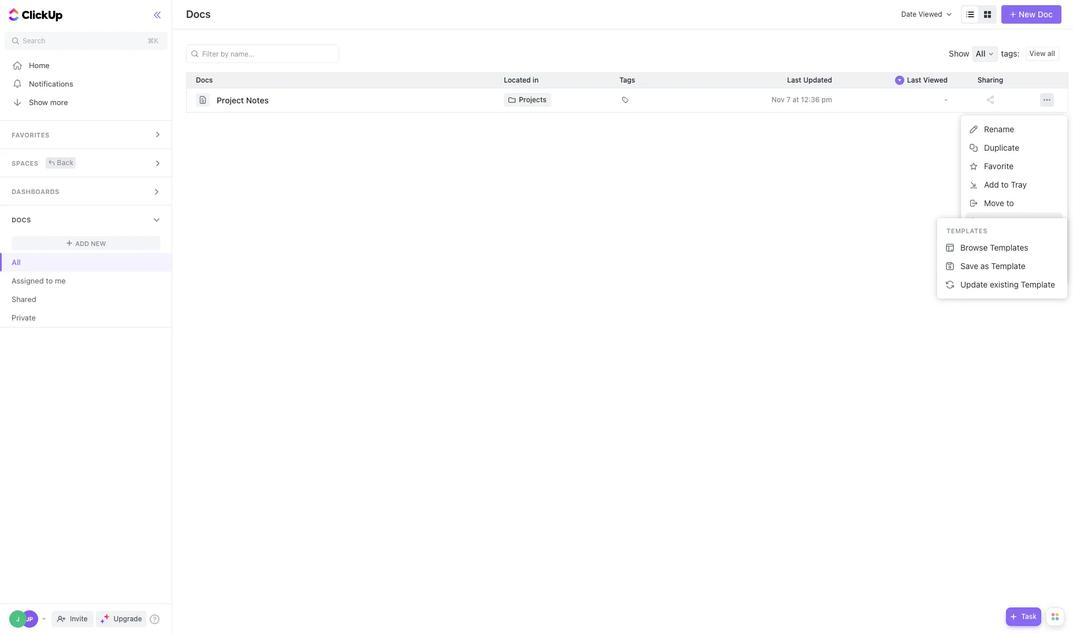 Task type: describe. For each thing, give the bounding box(es) containing it.
notifications
[[29, 79, 73, 88]]

search
[[23, 36, 45, 45]]

template for update existing template
[[1021, 280, 1055, 289]]

last updated
[[787, 76, 832, 84]]

browse templates button
[[942, 239, 1063, 257]]

⌘k
[[148, 36, 159, 45]]

new
[[1019, 9, 1036, 19]]

1 horizontal spatial docs
[[186, 8, 211, 20]]

rename
[[984, 124, 1014, 134]]

existing
[[990, 280, 1019, 289]]

viewed
[[923, 76, 948, 84]]

back link
[[45, 157, 76, 168]]

show for show
[[949, 49, 969, 58]]

doc
[[1038, 9, 1053, 19]]

project
[[217, 95, 244, 105]]

assigned
[[12, 276, 44, 285]]

invite
[[70, 615, 88, 624]]

sharing
[[978, 76, 1003, 84]]

new doc
[[1019, 9, 1053, 19]]

home link
[[0, 56, 172, 75]]

update
[[960, 280, 988, 289]]

browse templates
[[960, 243, 1028, 253]]

show more
[[29, 97, 68, 107]]

upgrade
[[114, 615, 142, 624]]

favorites button
[[0, 121, 172, 149]]

located in
[[504, 76, 539, 84]]

me
[[55, 276, 66, 285]]

favorites
[[12, 131, 49, 139]]

upgrade link
[[96, 611, 146, 628]]

to for add
[[1001, 180, 1009, 190]]

save as template
[[960, 261, 1026, 271]]

add for add new
[[75, 240, 89, 247]]

2 vertical spatial templates
[[990, 243, 1028, 253]]

all
[[12, 257, 21, 267]]

12:36
[[801, 95, 820, 104]]

templates button
[[966, 213, 1063, 231]]

favorite
[[984, 161, 1014, 171]]

task
[[1021, 613, 1037, 621]]

home
[[29, 60, 50, 70]]

1 vertical spatial templates
[[947, 227, 988, 235]]

-
[[944, 95, 948, 104]]

updated
[[803, 76, 832, 84]]

tags :
[[1001, 49, 1020, 58]]

pm
[[822, 95, 832, 104]]



Task type: locate. For each thing, give the bounding box(es) containing it.
show left more
[[29, 97, 48, 107]]

update existing template button
[[942, 276, 1063, 294]]

add inside "sidebar" "navigation"
[[75, 240, 89, 247]]

1 vertical spatial show
[[29, 97, 48, 107]]

notifications link
[[0, 75, 172, 93]]

sidebar navigation
[[0, 0, 172, 635]]

show
[[949, 49, 969, 58], [29, 97, 48, 107]]

update existing template
[[960, 280, 1055, 289]]

more
[[50, 97, 68, 107]]

templates up browse templates button
[[984, 217, 1023, 227]]

nov 7 at 12:36 pm
[[772, 95, 832, 104]]

last up at
[[787, 76, 802, 84]]

tags
[[620, 76, 635, 84]]

add for add to tray
[[984, 180, 999, 190]]

delete button
[[966, 259, 1063, 278]]

0 horizontal spatial show
[[29, 97, 48, 107]]

in
[[533, 76, 539, 84]]

shared
[[12, 294, 36, 304]]

docs inside "sidebar" "navigation"
[[12, 216, 31, 224]]

dashboards
[[12, 188, 59, 195]]

0 vertical spatial template
[[991, 261, 1026, 271]]

last for last viewed
[[907, 76, 921, 84]]

last left viewed
[[907, 76, 921, 84]]

show for show more
[[29, 97, 48, 107]]

add left new
[[75, 240, 89, 247]]

to inside button
[[1001, 180, 1009, 190]]

template down archive button
[[991, 261, 1026, 271]]

0 vertical spatial add
[[984, 180, 999, 190]]

add inside button
[[984, 180, 999, 190]]

save as template button
[[942, 257, 1063, 276]]

delete
[[984, 263, 1008, 273]]

duplicate button
[[966, 139, 1063, 157]]

0 horizontal spatial last
[[787, 76, 802, 84]]

new
[[91, 240, 106, 247]]

0 vertical spatial show
[[949, 49, 969, 58]]

templates button
[[966, 213, 1063, 231]]

assigned to me
[[12, 276, 66, 285]]

private
[[12, 313, 36, 322]]

projects link
[[504, 93, 551, 107]]

template inside button
[[1021, 280, 1055, 289]]

tray
[[1011, 180, 1027, 190]]

7
[[787, 95, 791, 104]]

templates
[[984, 217, 1023, 227], [947, 227, 988, 235], [990, 243, 1028, 253]]

at
[[793, 95, 799, 104]]

templates up 'save as template' button
[[990, 243, 1028, 253]]

last viewed
[[907, 76, 948, 84]]

rename button
[[966, 120, 1063, 139]]

add new
[[75, 240, 106, 247]]

1 horizontal spatial show
[[949, 49, 969, 58]]

add to tray
[[984, 180, 1027, 190]]

templates up 'browse'
[[947, 227, 988, 235]]

last
[[787, 76, 802, 84], [907, 76, 921, 84]]

favorite button
[[966, 157, 1063, 176]]

0 vertical spatial templates
[[984, 217, 1023, 227]]

show inside "sidebar" "navigation"
[[29, 97, 48, 107]]

:
[[1017, 49, 1020, 58]]

template
[[991, 261, 1026, 271], [1021, 280, 1055, 289]]

to inside "sidebar" "navigation"
[[46, 276, 53, 285]]

1 vertical spatial to
[[46, 276, 53, 285]]

0 vertical spatial docs
[[186, 8, 211, 20]]

projects
[[519, 95, 546, 104]]

1 vertical spatial docs
[[12, 216, 31, 224]]

Filter by name... text field
[[192, 45, 335, 62]]

template for save as template
[[991, 261, 1026, 271]]

template inside button
[[991, 261, 1026, 271]]

template down delete button
[[1021, 280, 1055, 289]]

nov
[[772, 95, 785, 104]]

0 vertical spatial to
[[1001, 180, 1009, 190]]

1 vertical spatial add
[[75, 240, 89, 247]]

save
[[960, 261, 978, 271]]

1 horizontal spatial to
[[1001, 180, 1009, 190]]

duplicate
[[984, 143, 1019, 153]]

to left me
[[46, 276, 53, 285]]

1 last from the left
[[787, 76, 802, 84]]

1 horizontal spatial last
[[907, 76, 921, 84]]

archive
[[984, 245, 1012, 255]]

to for assigned
[[46, 276, 53, 285]]

project notes
[[217, 95, 269, 105]]

0 horizontal spatial add
[[75, 240, 89, 247]]

located
[[504, 76, 531, 84]]

1 horizontal spatial add
[[984, 180, 999, 190]]

2 last from the left
[[907, 76, 921, 84]]

0 horizontal spatial docs
[[12, 216, 31, 224]]

add to tray button
[[966, 176, 1063, 194]]

0 horizontal spatial to
[[46, 276, 53, 285]]

1 vertical spatial template
[[1021, 280, 1055, 289]]

as
[[981, 261, 989, 271]]

add
[[984, 180, 999, 190], [75, 240, 89, 247]]

show left tags
[[949, 49, 969, 58]]

add down favorite on the right top of page
[[984, 180, 999, 190]]

to left tray
[[1001, 180, 1009, 190]]

browse
[[960, 243, 988, 253]]

back
[[57, 158, 74, 167]]

tags
[[1001, 49, 1017, 58]]

last for last updated
[[787, 76, 802, 84]]

to
[[1001, 180, 1009, 190], [46, 276, 53, 285]]

archive button
[[966, 241, 1063, 259]]

templates inside dropdown button
[[984, 217, 1023, 227]]

docs
[[186, 8, 211, 20], [12, 216, 31, 224]]

notes
[[246, 95, 269, 105]]



Task type: vqa. For each thing, say whether or not it's contained in the screenshot.
'TEAM SPACE'
no



